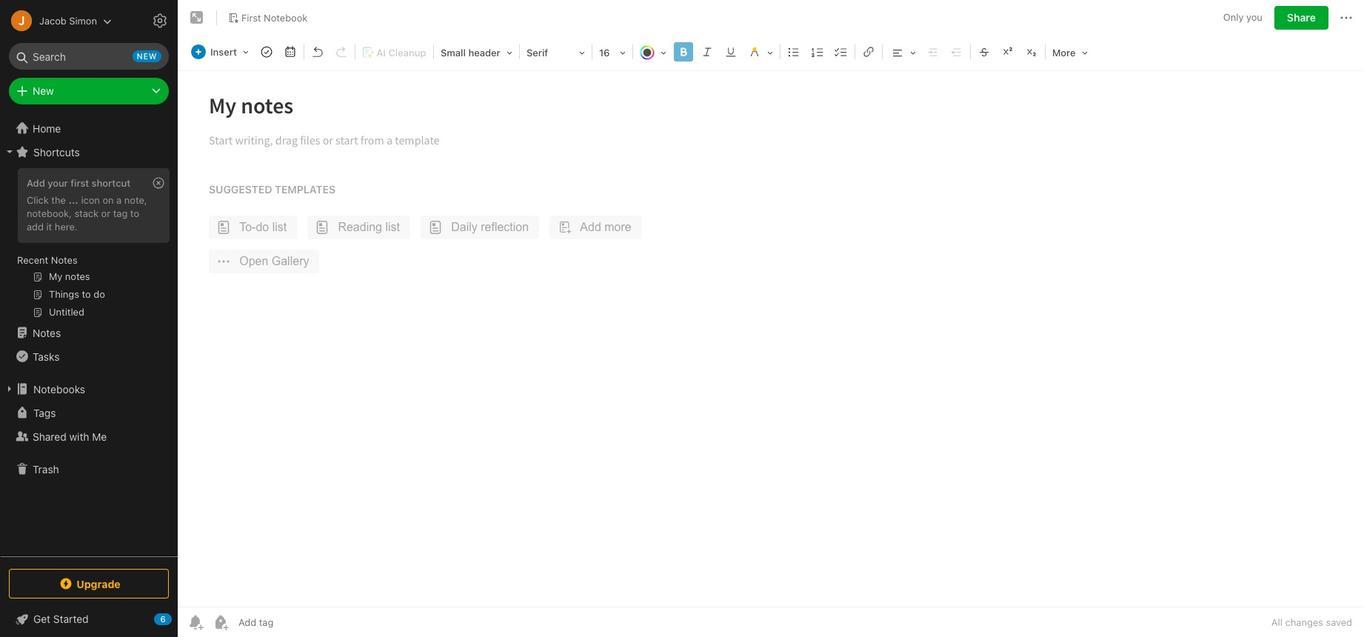 Task type: vqa. For each thing, say whether or not it's contained in the screenshot.
DEC
no



Task type: describe. For each thing, give the bounding box(es) containing it.
first notebook button
[[223, 7, 313, 28]]

changes
[[1286, 616, 1324, 628]]

add a reminder image
[[187, 614, 205, 631]]

click to collapse image
[[172, 610, 183, 628]]

undo image
[[307, 41, 328, 62]]

notebook,
[[27, 207, 72, 219]]

new
[[33, 84, 54, 97]]

icon
[[81, 194, 100, 206]]

shared with me
[[33, 430, 107, 443]]

you
[[1247, 11, 1263, 23]]

tree containing home
[[0, 116, 178, 556]]

6
[[160, 614, 166, 624]]

shared with me link
[[0, 425, 177, 448]]

jacob
[[39, 14, 66, 26]]

Font family field
[[522, 41, 591, 63]]

more actions image
[[1338, 9, 1356, 27]]

bold image
[[673, 41, 694, 62]]

expand notebooks image
[[4, 383, 16, 395]]

calendar event image
[[280, 41, 301, 62]]

strikethrough image
[[974, 41, 995, 62]]

checklist image
[[831, 41, 852, 62]]

home
[[33, 122, 61, 134]]

task image
[[256, 41, 277, 62]]

click the ...
[[27, 194, 78, 206]]

share button
[[1275, 6, 1329, 30]]

Help and Learning task checklist field
[[0, 608, 178, 631]]

home link
[[0, 116, 178, 140]]

here.
[[55, 221, 78, 233]]

tags
[[33, 406, 56, 419]]

Note Editor text field
[[178, 71, 1365, 607]]

...
[[69, 194, 78, 206]]

upgrade button
[[9, 569, 169, 599]]

tag
[[113, 207, 128, 219]]

More field
[[1048, 41, 1093, 63]]

expand note image
[[188, 9, 206, 27]]

started
[[53, 613, 89, 625]]

tags button
[[0, 401, 177, 425]]

me
[[92, 430, 107, 443]]

first
[[71, 177, 89, 189]]

new
[[137, 51, 157, 61]]

underline image
[[721, 41, 742, 62]]

note window element
[[178, 0, 1365, 637]]

notes link
[[0, 321, 177, 345]]

tasks
[[33, 350, 60, 363]]

Highlight field
[[743, 41, 779, 63]]

your
[[48, 177, 68, 189]]

add
[[27, 177, 45, 189]]

a
[[116, 194, 122, 206]]

Alignment field
[[885, 41, 922, 63]]

only
[[1224, 11, 1244, 23]]

Add tag field
[[237, 616, 348, 629]]

More actions field
[[1338, 6, 1356, 30]]

only you
[[1224, 11, 1263, 23]]

note,
[[124, 194, 147, 206]]

trash
[[33, 463, 59, 475]]

to
[[130, 207, 139, 219]]

saved
[[1327, 616, 1353, 628]]

shortcuts
[[33, 146, 80, 158]]

with
[[69, 430, 89, 443]]



Task type: locate. For each thing, give the bounding box(es) containing it.
tree
[[0, 116, 178, 556]]

small header
[[441, 47, 501, 59]]

shared
[[33, 430, 66, 443]]

group
[[0, 164, 177, 327]]

recent
[[17, 254, 48, 266]]

get
[[33, 613, 50, 625]]

stack
[[74, 207, 99, 219]]

subscript image
[[1022, 41, 1042, 62]]

notes up tasks
[[33, 326, 61, 339]]

0 vertical spatial notes
[[51, 254, 78, 266]]

new search field
[[19, 43, 162, 70]]

superscript image
[[998, 41, 1019, 62]]

small
[[441, 47, 466, 59]]

get started
[[33, 613, 89, 625]]

insert link image
[[859, 41, 879, 62]]

upgrade
[[77, 578, 121, 590]]

it
[[46, 221, 52, 233]]

bulleted list image
[[784, 41, 805, 62]]

or
[[101, 207, 111, 219]]

notebooks
[[33, 383, 85, 395]]

new button
[[9, 78, 169, 104]]

the
[[51, 194, 66, 206]]

more
[[1053, 47, 1076, 59]]

numbered list image
[[808, 41, 828, 62]]

recent notes
[[17, 254, 78, 266]]

all
[[1272, 616, 1283, 628]]

all changes saved
[[1272, 616, 1353, 628]]

Heading level field
[[436, 41, 518, 63]]

first
[[242, 12, 261, 23]]

notes
[[51, 254, 78, 266], [33, 326, 61, 339]]

Font color field
[[635, 41, 672, 63]]

insert
[[210, 46, 237, 58]]

jacob simon
[[39, 14, 97, 26]]

italic image
[[697, 41, 718, 62]]

first notebook
[[242, 12, 308, 23]]

serif
[[527, 47, 548, 59]]

Font size field
[[594, 41, 631, 63]]

on
[[103, 194, 114, 206]]

1 vertical spatial notes
[[33, 326, 61, 339]]

Account field
[[0, 6, 112, 36]]

settings image
[[151, 12, 169, 30]]

16
[[599, 47, 610, 59]]

add your first shortcut
[[27, 177, 131, 189]]

add
[[27, 221, 44, 233]]

shortcuts button
[[0, 140, 177, 164]]

Insert field
[[187, 41, 254, 62]]

click
[[27, 194, 49, 206]]

tasks button
[[0, 345, 177, 368]]

share
[[1288, 11, 1317, 24]]

notebooks link
[[0, 377, 177, 401]]

Search text field
[[19, 43, 159, 70]]

icon on a note, notebook, stack or tag to add it here.
[[27, 194, 147, 233]]

notebook
[[264, 12, 308, 23]]

header
[[469, 47, 501, 59]]

group containing add your first shortcut
[[0, 164, 177, 327]]

shortcut
[[92, 177, 131, 189]]

add tag image
[[212, 614, 230, 631]]

trash link
[[0, 457, 177, 481]]

notes right recent on the top of page
[[51, 254, 78, 266]]

simon
[[69, 14, 97, 26]]



